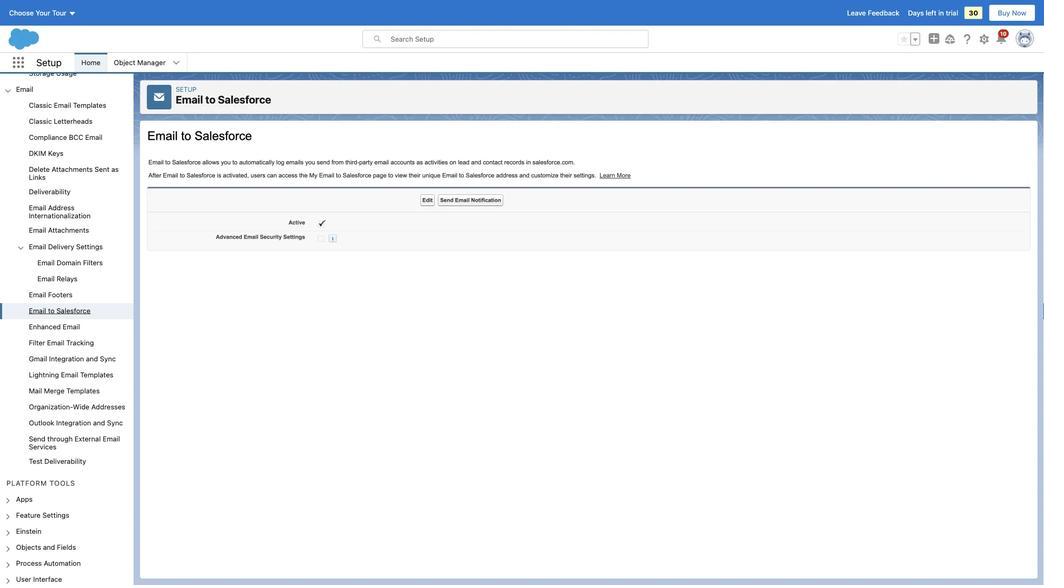 Task type: describe. For each thing, give the bounding box(es) containing it.
days
[[909, 9, 925, 17]]

buy now
[[999, 9, 1027, 17]]

home link
[[75, 53, 107, 72]]

choose your tour
[[9, 9, 67, 17]]

Search Setup text field
[[391, 30, 649, 48]]

30
[[970, 9, 979, 17]]

email address internationalization link
[[29, 204, 134, 220]]

email left delivery
[[29, 243, 46, 251]]

now
[[1013, 9, 1027, 17]]

email footers
[[29, 291, 73, 299]]

1 vertical spatial deliverability
[[44, 458, 86, 466]]

leave feedback
[[848, 9, 900, 17]]

letterheads
[[54, 117, 93, 125]]

classic for classic letterheads
[[29, 117, 52, 125]]

and inside objects and fields link
[[43, 544, 55, 552]]

organization-
[[29, 403, 73, 411]]

deliverability link
[[29, 188, 71, 198]]

setup email to salesforce
[[176, 86, 271, 106]]

salesforce inside setup email to salesforce
[[218, 93, 271, 106]]

storage usage
[[29, 69, 77, 77]]

test deliverability link
[[29, 458, 86, 468]]

tools
[[50, 480, 75, 488]]

templates for mail merge templates
[[66, 387, 100, 395]]

bcc
[[69, 133, 83, 141]]

gmail
[[29, 355, 47, 363]]

domain
[[57, 259, 81, 267]]

external
[[75, 435, 101, 443]]

email up email footers
[[37, 275, 55, 283]]

send through external email services link
[[29, 435, 134, 451]]

email address internationalization
[[29, 204, 91, 220]]

enhanced email link
[[29, 323, 80, 333]]

feature
[[16, 512, 41, 520]]

and for outlook integration and sync
[[93, 419, 105, 427]]

mail
[[29, 387, 42, 395]]

user
[[16, 576, 31, 584]]

process automation link
[[16, 560, 81, 569]]

settings inside tree item
[[76, 243, 103, 251]]

address
[[48, 204, 75, 212]]

apps link
[[16, 495, 33, 505]]

buy
[[999, 9, 1011, 17]]

integration for outlook
[[56, 419, 91, 427]]

email relays
[[37, 275, 78, 283]]

classic for classic email templates
[[29, 101, 52, 109]]

tracking
[[66, 339, 94, 347]]

filter
[[29, 339, 45, 347]]

email domain filters link
[[37, 259, 103, 268]]

delete attachments sent as links link
[[29, 165, 134, 181]]

filter email tracking
[[29, 339, 94, 347]]

classic letterheads link
[[29, 117, 93, 127]]

email down enhanced email link at the bottom left
[[47, 339, 64, 347]]

attachments for email
[[48, 226, 89, 234]]

email tree item
[[0, 82, 134, 471]]

integration for gmail
[[49, 355, 84, 363]]

and for gmail integration and sync
[[86, 355, 98, 363]]

usage
[[56, 69, 77, 77]]

email down the storage
[[16, 85, 33, 93]]

links
[[29, 173, 46, 181]]

email to salesforce tree item
[[0, 304, 134, 320]]

send through external email services
[[29, 435, 120, 451]]

send
[[29, 435, 45, 443]]

email to salesforce
[[29, 307, 91, 315]]

email to salesforce link
[[29, 307, 91, 316]]

feedback
[[869, 9, 900, 17]]

tour
[[52, 9, 67, 17]]

object
[[114, 59, 135, 67]]

fields
[[57, 544, 76, 552]]

email relays link
[[37, 275, 78, 284]]

platform
[[6, 480, 47, 488]]

email footers link
[[29, 291, 73, 300]]

email delivery settings tree item
[[0, 239, 134, 288]]

object manager
[[114, 59, 166, 67]]

email down email to salesforce "tree item"
[[63, 323, 80, 331]]

salesforce inside "tree item"
[[56, 307, 91, 315]]

organization-wide addresses link
[[29, 403, 125, 413]]

sync for outlook integration and sync
[[107, 419, 123, 427]]

wide
[[73, 403, 90, 411]]

delivery
[[48, 243, 74, 251]]

compliance
[[29, 133, 67, 141]]

your
[[36, 9, 50, 17]]

dkim keys link
[[29, 149, 64, 159]]

lightning
[[29, 371, 59, 379]]

objects and fields link
[[16, 544, 76, 553]]

mail merge templates
[[29, 387, 100, 395]]

objects and fields
[[16, 544, 76, 552]]

user interface link
[[16, 576, 62, 585]]

setup for setup
[[36, 57, 62, 68]]

mail merge templates link
[[29, 387, 100, 397]]

10
[[1001, 30, 1007, 37]]

organization-wide addresses
[[29, 403, 125, 411]]

manager
[[137, 59, 166, 67]]

email down internationalization
[[29, 226, 46, 234]]

email attachments
[[29, 226, 89, 234]]



Task type: vqa. For each thing, say whether or not it's contained in the screenshot.
Buy Now 'button'
yes



Task type: locate. For each thing, give the bounding box(es) containing it.
email down setup link
[[176, 93, 203, 106]]

merge
[[44, 387, 65, 395]]

feature settings link
[[16, 512, 69, 521]]

deliverability down send through external email services on the bottom left of page
[[44, 458, 86, 466]]

internationalization
[[29, 212, 91, 220]]

services
[[29, 443, 57, 451]]

dkim keys
[[29, 149, 64, 157]]

1 classic from the top
[[29, 101, 52, 109]]

lightning email templates
[[29, 371, 113, 379]]

templates down gmail integration and sync link at the left bottom
[[80, 371, 113, 379]]

templates inside lightning email templates link
[[80, 371, 113, 379]]

integration inside gmail integration and sync link
[[49, 355, 84, 363]]

storage usage link
[[29, 69, 77, 79]]

compliance bcc email
[[29, 133, 103, 141]]

group for email delivery settings
[[0, 255, 134, 288]]

0 vertical spatial sync
[[100, 355, 116, 363]]

delete attachments sent as links
[[29, 165, 119, 181]]

buy now button
[[990, 4, 1036, 21]]

group for email
[[0, 98, 134, 471]]

email right external
[[103, 435, 120, 443]]

email delivery settings link
[[29, 243, 103, 252]]

email up classic letterheads
[[54, 101, 71, 109]]

to inside "tree item"
[[48, 307, 55, 315]]

email inside setup email to salesforce
[[176, 93, 203, 106]]

left
[[926, 9, 937, 17]]

group containing classic email templates
[[0, 98, 134, 471]]

1 horizontal spatial to
[[205, 93, 216, 106]]

feature settings
[[16, 512, 69, 520]]

einstein link
[[16, 528, 41, 537]]

0 vertical spatial attachments
[[52, 165, 93, 173]]

classic email templates
[[29, 101, 106, 109]]

in
[[939, 9, 945, 17]]

0 vertical spatial settings
[[76, 243, 103, 251]]

and inside gmail integration and sync link
[[86, 355, 98, 363]]

to inside setup email to salesforce
[[205, 93, 216, 106]]

enhanced
[[29, 323, 61, 331]]

0 vertical spatial and
[[86, 355, 98, 363]]

0 vertical spatial setup
[[36, 57, 62, 68]]

test
[[29, 458, 43, 466]]

0 horizontal spatial salesforce
[[56, 307, 91, 315]]

as
[[111, 165, 119, 173]]

1 vertical spatial and
[[93, 419, 105, 427]]

1 vertical spatial settings
[[43, 512, 69, 520]]

sync
[[100, 355, 116, 363], [107, 419, 123, 427]]

process
[[16, 560, 42, 568]]

1 vertical spatial integration
[[56, 419, 91, 427]]

0 vertical spatial to
[[205, 93, 216, 106]]

sync for gmail integration and sync
[[100, 355, 116, 363]]

test deliverability
[[29, 458, 86, 466]]

interface
[[33, 576, 62, 584]]

user interface
[[16, 576, 62, 584]]

1 vertical spatial templates
[[80, 371, 113, 379]]

classic up compliance
[[29, 117, 52, 125]]

and up process automation
[[43, 544, 55, 552]]

templates for lightning email templates
[[80, 371, 113, 379]]

salesforce
[[218, 93, 271, 106], [56, 307, 91, 315]]

1 vertical spatial to
[[48, 307, 55, 315]]

0 vertical spatial classic
[[29, 101, 52, 109]]

lightning email templates link
[[29, 371, 113, 381]]

templates inside classic email templates "link"
[[73, 101, 106, 109]]

process automation
[[16, 560, 81, 568]]

automation
[[44, 560, 81, 568]]

0 vertical spatial integration
[[49, 355, 84, 363]]

storage
[[29, 69, 54, 77]]

attachments down the keys
[[52, 165, 93, 173]]

email down deliverability link
[[29, 204, 46, 212]]

2 vertical spatial templates
[[66, 387, 100, 395]]

email inside "tree item"
[[29, 307, 46, 315]]

email up enhanced
[[29, 307, 46, 315]]

group containing email domain filters
[[0, 255, 134, 288]]

platform tools
[[6, 480, 75, 488]]

leave feedback link
[[848, 9, 900, 17]]

email attachments link
[[29, 226, 89, 236]]

1 vertical spatial salesforce
[[56, 307, 91, 315]]

attachments
[[52, 165, 93, 173], [48, 226, 89, 234]]

and inside outlook integration and sync link
[[93, 419, 105, 427]]

home
[[81, 59, 101, 67]]

0 vertical spatial salesforce
[[218, 93, 271, 106]]

1 vertical spatial classic
[[29, 117, 52, 125]]

and down addresses at bottom left
[[93, 419, 105, 427]]

0 horizontal spatial setup
[[36, 57, 62, 68]]

deliverability down the links
[[29, 188, 71, 196]]

email inside send through external email services
[[103, 435, 120, 443]]

templates up letterheads
[[73, 101, 106, 109]]

leave
[[848, 9, 867, 17]]

templates inside mail merge templates link
[[66, 387, 100, 395]]

sync up lightning email templates
[[100, 355, 116, 363]]

addresses
[[91, 403, 125, 411]]

0 horizontal spatial settings
[[43, 512, 69, 520]]

classic
[[29, 101, 52, 109], [29, 117, 52, 125]]

1 horizontal spatial settings
[[76, 243, 103, 251]]

email link
[[16, 85, 33, 95]]

through
[[47, 435, 73, 443]]

email inside email address internationalization
[[29, 204, 46, 212]]

email left footers
[[29, 291, 46, 299]]

0 vertical spatial templates
[[73, 101, 106, 109]]

1 horizontal spatial salesforce
[[218, 93, 271, 106]]

sync down addresses at bottom left
[[107, 419, 123, 427]]

deliverability
[[29, 188, 71, 196], [44, 458, 86, 466]]

1 vertical spatial setup
[[176, 86, 197, 93]]

trial
[[947, 9, 959, 17]]

classic inside "link"
[[29, 101, 52, 109]]

group
[[898, 33, 921, 45], [0, 98, 134, 471], [0, 255, 134, 288]]

enhanced email
[[29, 323, 80, 331]]

0 horizontal spatial to
[[48, 307, 55, 315]]

object manager link
[[107, 53, 172, 72]]

1 vertical spatial attachments
[[48, 226, 89, 234]]

and
[[86, 355, 98, 363], [93, 419, 105, 427], [43, 544, 55, 552]]

integration inside outlook integration and sync link
[[56, 419, 91, 427]]

and down tracking
[[86, 355, 98, 363]]

settings
[[76, 243, 103, 251], [43, 512, 69, 520]]

1 vertical spatial sync
[[107, 419, 123, 427]]

filters
[[83, 259, 103, 267]]

email
[[16, 85, 33, 93], [176, 93, 203, 106], [54, 101, 71, 109], [85, 133, 103, 141], [29, 204, 46, 212], [29, 226, 46, 234], [29, 243, 46, 251], [37, 259, 55, 267], [37, 275, 55, 283], [29, 291, 46, 299], [29, 307, 46, 315], [63, 323, 80, 331], [47, 339, 64, 347], [61, 371, 78, 379], [103, 435, 120, 443]]

filter email tracking link
[[29, 339, 94, 349]]

outlook integration and sync link
[[29, 419, 123, 429]]

setup for setup email to salesforce
[[176, 86, 197, 93]]

choose your tour button
[[9, 4, 77, 21]]

attachments inside delete attachments sent as links
[[52, 165, 93, 173]]

email domain filters
[[37, 259, 103, 267]]

integration down the organization-wide addresses link
[[56, 419, 91, 427]]

keys
[[48, 149, 64, 157]]

dkim
[[29, 149, 46, 157]]

2 classic from the top
[[29, 117, 52, 125]]

classic down email 'link'
[[29, 101, 52, 109]]

2 vertical spatial and
[[43, 544, 55, 552]]

settings up filters
[[76, 243, 103, 251]]

10 button
[[996, 29, 1010, 45]]

days left in trial
[[909, 9, 959, 17]]

email delivery settings
[[29, 243, 103, 251]]

email right bcc
[[85, 133, 103, 141]]

setup inside setup email to salesforce
[[176, 86, 197, 93]]

footers
[[48, 291, 73, 299]]

settings right feature
[[43, 512, 69, 520]]

gmail integration and sync link
[[29, 355, 116, 365]]

email down gmail integration and sync link at the left bottom
[[61, 371, 78, 379]]

1 horizontal spatial setup
[[176, 86, 197, 93]]

gmail integration and sync
[[29, 355, 116, 363]]

integration down the filter email tracking link
[[49, 355, 84, 363]]

attachments up email delivery settings
[[48, 226, 89, 234]]

templates for classic email templates
[[73, 101, 106, 109]]

email up email relays at the left of page
[[37, 259, 55, 267]]

classic email templates link
[[29, 101, 106, 111]]

templates up wide
[[66, 387, 100, 395]]

0 vertical spatial deliverability
[[29, 188, 71, 196]]

attachments for delete
[[52, 165, 93, 173]]

einstein
[[16, 528, 41, 536]]

compliance bcc email link
[[29, 133, 103, 143]]



